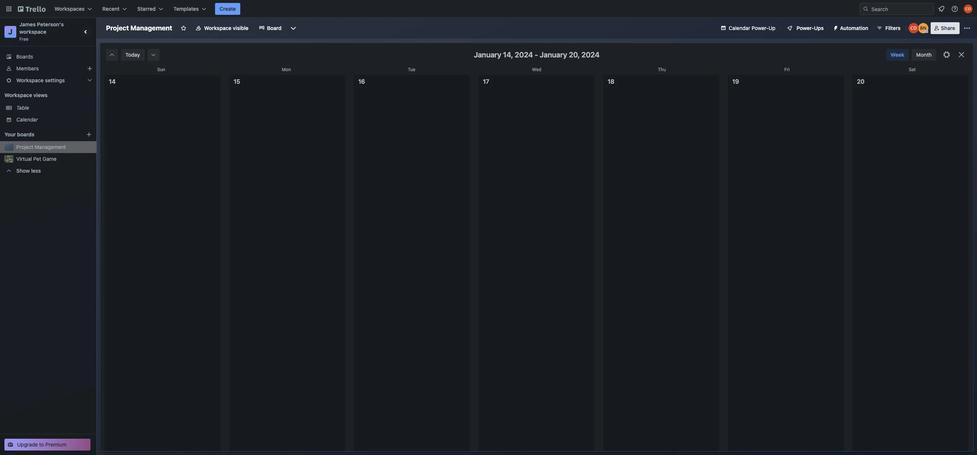 Task type: locate. For each thing, give the bounding box(es) containing it.
1 horizontal spatial sm image
[[830, 22, 840, 33]]

2024 right 20,
[[581, 50, 600, 59]]

1 vertical spatial sm image
[[150, 51, 157, 59]]

0 vertical spatial project management
[[106, 24, 172, 32]]

sm image for the power-ups button
[[830, 22, 840, 33]]

january right -
[[540, 50, 567, 59]]

christina overa (christinaovera) image
[[964, 4, 973, 13]]

sm image for today button
[[150, 51, 157, 59]]

0 horizontal spatial january
[[474, 50, 501, 59]]

0 vertical spatial calendar
[[729, 25, 750, 31]]

0 horizontal spatial project
[[16, 144, 33, 150]]

1 vertical spatial workspace
[[16, 77, 44, 83]]

your boards with 2 items element
[[4, 130, 75, 139]]

templates
[[173, 6, 199, 12]]

today button
[[121, 49, 144, 61]]

workspace navigation collapse icon image
[[81, 27, 91, 37]]

create button
[[215, 3, 240, 15]]

workspace visible button
[[191, 22, 253, 34]]

0 horizontal spatial calendar
[[16, 116, 38, 123]]

ben nelson (bennelson96) image
[[918, 23, 928, 33]]

board
[[267, 25, 282, 31]]

sm image right today button
[[150, 51, 157, 59]]

0 horizontal spatial project management
[[16, 144, 66, 150]]

january
[[474, 50, 501, 59], [540, 50, 567, 59]]

1 power- from the left
[[752, 25, 769, 31]]

0 vertical spatial project
[[106, 24, 129, 32]]

power-
[[752, 25, 769, 31], [797, 25, 814, 31]]

workspace for workspace views
[[4, 92, 32, 98]]

workspace down members
[[16, 77, 44, 83]]

workspace inside button
[[204, 25, 231, 31]]

wed
[[532, 67, 541, 72]]

0 horizontal spatial 2024
[[515, 50, 533, 59]]

j link
[[4, 26, 16, 38]]

project down recent popup button
[[106, 24, 129, 32]]

sm image right ups
[[830, 22, 840, 33]]

project management down the starred
[[106, 24, 172, 32]]

christina overa (christinaovera) image
[[908, 23, 919, 33]]

calendar link
[[16, 116, 92, 123]]

2 vertical spatial workspace
[[4, 92, 32, 98]]

sm image
[[830, 22, 840, 33], [150, 51, 157, 59]]

project management
[[106, 24, 172, 32], [16, 144, 66, 150]]

project inside the project management 'link'
[[16, 144, 33, 150]]

2024 left -
[[515, 50, 533, 59]]

fri
[[784, 67, 790, 72]]

workspace down create button
[[204, 25, 231, 31]]

up
[[769, 25, 775, 31]]

this member is an admin of this board. image
[[925, 30, 928, 33]]

16
[[358, 78, 365, 85]]

0 vertical spatial management
[[130, 24, 172, 32]]

less
[[31, 168, 41, 174]]

1 january from the left
[[474, 50, 501, 59]]

share button
[[931, 22, 960, 34]]

calendar for calendar
[[16, 116, 38, 123]]

share
[[941, 25, 955, 31]]

0 horizontal spatial management
[[35, 144, 66, 150]]

management
[[130, 24, 172, 32], [35, 144, 66, 150]]

boards
[[16, 53, 33, 60]]

board link
[[254, 22, 286, 34]]

1 horizontal spatial 2024
[[581, 50, 600, 59]]

1 horizontal spatial project
[[106, 24, 129, 32]]

Search field
[[869, 3, 934, 14]]

calendar down table
[[16, 116, 38, 123]]

virtual
[[16, 156, 32, 162]]

ups
[[814, 25, 824, 31]]

j
[[8, 27, 12, 36]]

sm image inside automation button
[[830, 22, 840, 33]]

workspaces
[[55, 6, 85, 12]]

your boards
[[4, 131, 34, 138]]

starred button
[[133, 3, 167, 15]]

calendar power-up
[[729, 25, 775, 31]]

1 horizontal spatial power-
[[797, 25, 814, 31]]

month
[[916, 52, 932, 58]]

0 horizontal spatial power-
[[752, 25, 769, 31]]

14,
[[503, 50, 513, 59]]

calendar left up
[[729, 25, 750, 31]]

settings
[[45, 77, 65, 83]]

0 vertical spatial workspace
[[204, 25, 231, 31]]

project inside project management text box
[[106, 24, 129, 32]]

1 horizontal spatial january
[[540, 50, 567, 59]]

1 horizontal spatial calendar
[[729, 25, 750, 31]]

1 vertical spatial project management
[[16, 144, 66, 150]]

1 horizontal spatial management
[[130, 24, 172, 32]]

workspace
[[204, 25, 231, 31], [16, 77, 44, 83], [4, 92, 32, 98]]

sm image
[[108, 51, 116, 59]]

calendar power-up link
[[716, 22, 780, 34]]

workspace for workspace settings
[[16, 77, 44, 83]]

project management up pet
[[16, 144, 66, 150]]

visible
[[233, 25, 248, 31]]

management down starred popup button at the top of page
[[130, 24, 172, 32]]

primary element
[[0, 0, 977, 18]]

1 horizontal spatial project management
[[106, 24, 172, 32]]

premium
[[45, 442, 67, 448]]

upgrade to premium
[[17, 442, 67, 448]]

workspace visible
[[204, 25, 248, 31]]

today
[[125, 52, 140, 58]]

2 power- from the left
[[797, 25, 814, 31]]

workspace settings
[[16, 77, 65, 83]]

james peterson's workspace free
[[19, 21, 65, 42]]

19
[[732, 78, 739, 85]]

upgrade
[[17, 442, 38, 448]]

virtual pet game
[[16, 156, 57, 162]]

0 horizontal spatial sm image
[[150, 51, 157, 59]]

project up virtual
[[16, 144, 33, 150]]

management up the game
[[35, 144, 66, 150]]

workspace views
[[4, 92, 47, 98]]

project management inside 'link'
[[16, 144, 66, 150]]

james
[[19, 21, 36, 27]]

virtual pet game link
[[16, 155, 92, 163]]

calendar
[[729, 25, 750, 31], [16, 116, 38, 123]]

1 vertical spatial management
[[35, 144, 66, 150]]

workspace settings button
[[0, 75, 96, 86]]

january 14, 2024 - january 20, 2024
[[474, 50, 600, 59]]

1 vertical spatial project
[[16, 144, 33, 150]]

Board name text field
[[102, 22, 176, 34]]

0 vertical spatial sm image
[[830, 22, 840, 33]]

workspace up table
[[4, 92, 32, 98]]

workspace inside dropdown button
[[16, 77, 44, 83]]

2024
[[515, 50, 533, 59], [581, 50, 600, 59]]

1 vertical spatial calendar
[[16, 116, 38, 123]]

january left 14,
[[474, 50, 501, 59]]

show
[[16, 168, 30, 174]]

calendar for calendar power-up
[[729, 25, 750, 31]]

workspace
[[19, 29, 46, 35]]

project
[[106, 24, 129, 32], [16, 144, 33, 150]]

management inside text box
[[130, 24, 172, 32]]



Task type: describe. For each thing, give the bounding box(es) containing it.
table link
[[16, 104, 92, 112]]

thu
[[658, 67, 666, 72]]

project management link
[[16, 143, 92, 151]]

17
[[483, 78, 489, 85]]

to
[[39, 442, 44, 448]]

2 january from the left
[[540, 50, 567, 59]]

templates button
[[169, 3, 211, 15]]

members
[[16, 65, 39, 72]]

management inside 'link'
[[35, 144, 66, 150]]

peterson's
[[37, 21, 64, 27]]

filters button
[[874, 22, 903, 34]]

recent button
[[98, 3, 131, 15]]

project management inside text box
[[106, 24, 172, 32]]

open information menu image
[[951, 5, 958, 13]]

pet
[[33, 156, 41, 162]]

15
[[234, 78, 240, 85]]

20,
[[569, 50, 580, 59]]

workspace for workspace visible
[[204, 25, 231, 31]]

starred
[[137, 6, 156, 12]]

tue
[[408, 67, 415, 72]]

back to home image
[[18, 3, 46, 15]]

mon
[[282, 67, 291, 72]]

game
[[43, 156, 57, 162]]

power-ups
[[797, 25, 824, 31]]

customize views image
[[290, 24, 297, 32]]

table
[[16, 105, 29, 111]]

14
[[109, 78, 116, 85]]

recent
[[102, 6, 120, 12]]

sat
[[909, 67, 916, 72]]

create
[[220, 6, 236, 12]]

show less button
[[0, 165, 96, 177]]

-
[[535, 50, 538, 59]]

boards link
[[0, 51, 96, 63]]

boards
[[17, 131, 34, 138]]

sun
[[157, 67, 165, 72]]

automation button
[[830, 22, 873, 34]]

filters
[[885, 25, 901, 31]]

18
[[608, 78, 614, 85]]

james peterson's workspace link
[[19, 21, 65, 35]]

automation
[[840, 25, 868, 31]]

20
[[857, 78, 864, 85]]

month button
[[912, 49, 936, 61]]

1 2024 from the left
[[515, 50, 533, 59]]

free
[[19, 36, 29, 42]]

members link
[[0, 63, 96, 75]]

star or unstar board image
[[180, 25, 186, 31]]

show menu image
[[963, 24, 971, 32]]

show less
[[16, 168, 41, 174]]

your
[[4, 131, 16, 138]]

search image
[[863, 6, 869, 12]]

power- inside button
[[797, 25, 814, 31]]

workspaces button
[[50, 3, 96, 15]]

power-ups button
[[782, 22, 828, 34]]

2 2024 from the left
[[581, 50, 600, 59]]

views
[[33, 92, 47, 98]]

add board image
[[86, 132, 92, 138]]

0 notifications image
[[937, 4, 946, 13]]

upgrade to premium link
[[4, 439, 90, 451]]



Task type: vqa. For each thing, say whether or not it's contained in the screenshot.
the leftmost Terry Turtle (terryturtle) image
no



